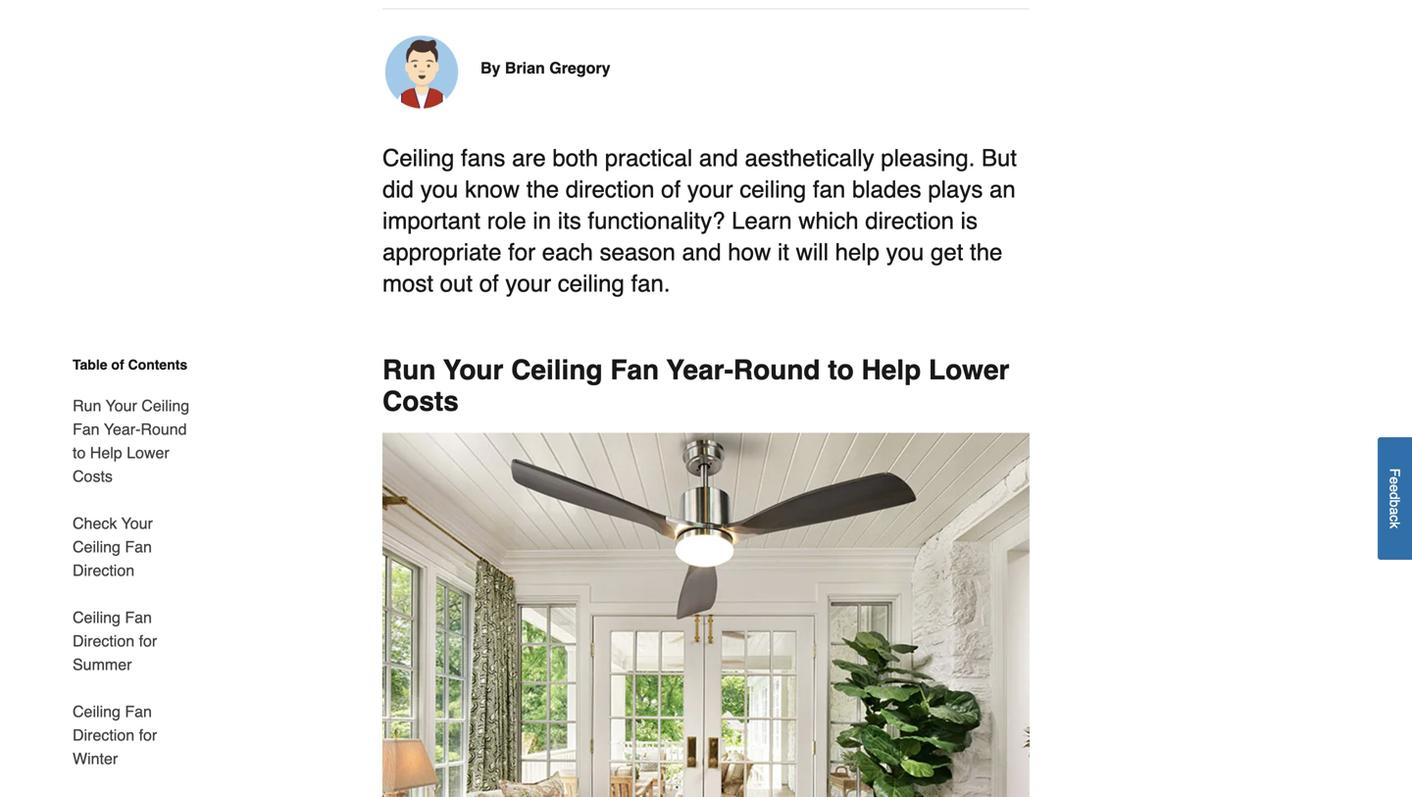 Task type: locate. For each thing, give the bounding box(es) containing it.
ceiling
[[740, 176, 806, 203], [558, 270, 625, 297]]

how
[[728, 239, 771, 266]]

both
[[553, 145, 598, 172]]

lower
[[929, 355, 1010, 386], [127, 444, 169, 462]]

aesthetically
[[745, 145, 875, 172]]

k
[[1387, 522, 1403, 529]]

1 horizontal spatial round
[[734, 355, 820, 386]]

by
[[481, 59, 501, 77]]

0 horizontal spatial help
[[90, 444, 122, 462]]

1 vertical spatial help
[[90, 444, 122, 462]]

0 horizontal spatial of
[[111, 357, 124, 373]]

direction
[[73, 562, 134, 580], [73, 632, 134, 650], [73, 726, 134, 744]]

will
[[796, 239, 829, 266]]

0 horizontal spatial costs
[[73, 467, 113, 485]]

2 vertical spatial your
[[121, 514, 153, 533]]

season
[[600, 239, 676, 266]]

0 horizontal spatial run
[[73, 397, 101, 415]]

b
[[1387, 500, 1403, 507]]

e
[[1387, 477, 1403, 484], [1387, 484, 1403, 492]]

year-
[[667, 355, 734, 386], [104, 420, 141, 438]]

of right table
[[111, 357, 124, 373]]

pleasing.
[[881, 145, 975, 172]]

ceiling up learn
[[740, 176, 806, 203]]

ceiling down "each"
[[558, 270, 625, 297]]

1 horizontal spatial costs
[[383, 386, 459, 417]]

0 vertical spatial the
[[526, 176, 559, 203]]

direction down both on the left top
[[566, 176, 655, 203]]

direction inside ceiling fan direction for summer
[[73, 632, 134, 650]]

0 vertical spatial and
[[699, 145, 738, 172]]

practical
[[605, 145, 693, 172]]

ceiling inside ceiling fan direction for summer
[[73, 609, 121, 627]]

for
[[508, 239, 536, 266], [139, 632, 157, 650], [139, 726, 157, 744]]

summer
[[73, 656, 132, 674]]

0 horizontal spatial lower
[[127, 444, 169, 462]]

get
[[931, 239, 964, 266]]

your right check
[[121, 514, 153, 533]]

fan inside check your ceiling fan direction
[[125, 538, 152, 556]]

each
[[542, 239, 593, 266]]

the down is
[[970, 239, 1003, 266]]

1 horizontal spatial year-
[[667, 355, 734, 386]]

1 vertical spatial your
[[106, 397, 137, 415]]

1 vertical spatial run
[[73, 397, 101, 415]]

1 vertical spatial for
[[139, 632, 157, 650]]

of right out
[[479, 270, 499, 297]]

your down table of contents
[[106, 397, 137, 415]]

1 horizontal spatial direction
[[865, 208, 954, 235]]

of
[[661, 176, 681, 203], [479, 270, 499, 297], [111, 357, 124, 373]]

0 vertical spatial direction
[[73, 562, 134, 580]]

your
[[443, 355, 504, 386], [106, 397, 137, 415], [121, 514, 153, 533]]

plays
[[928, 176, 983, 203]]

1 vertical spatial costs
[[73, 467, 113, 485]]

1 horizontal spatial run
[[383, 355, 436, 386]]

1 vertical spatial to
[[73, 444, 86, 462]]

your
[[687, 176, 733, 203], [505, 270, 551, 297]]

you
[[420, 176, 458, 203], [886, 239, 924, 266]]

run
[[383, 355, 436, 386], [73, 397, 101, 415]]

your for "run your ceiling fan year-round to help lower costs" link
[[106, 397, 137, 415]]

for down ceiling fan direction for summer link at bottom
[[139, 726, 157, 744]]

fan up summer
[[125, 609, 152, 627]]

costs
[[383, 386, 459, 417], [73, 467, 113, 485]]

contents
[[128, 357, 188, 373]]

run down most
[[383, 355, 436, 386]]

c
[[1387, 515, 1403, 522]]

1 horizontal spatial your
[[687, 176, 733, 203]]

run your ceiling fan year-round to help lower costs link
[[73, 383, 204, 500]]

0 vertical spatial for
[[508, 239, 536, 266]]

1 horizontal spatial run your ceiling fan year-round to help lower costs
[[383, 355, 1010, 417]]

brian gregory image
[[383, 33, 461, 111]]

1 horizontal spatial ceiling
[[740, 176, 806, 203]]

direction down check
[[73, 562, 134, 580]]

check your ceiling fan direction link
[[73, 500, 204, 594]]

your down out
[[443, 355, 504, 386]]

help
[[862, 355, 921, 386], [90, 444, 122, 462]]

2 direction from the top
[[73, 632, 134, 650]]

most
[[383, 270, 434, 297]]

for down role
[[508, 239, 536, 266]]

direction
[[566, 176, 655, 203], [865, 208, 954, 235]]

the
[[526, 176, 559, 203], [970, 239, 1003, 266]]

of up functionality?
[[661, 176, 681, 203]]

appropriate
[[383, 239, 502, 266]]

and left how
[[682, 239, 721, 266]]

ceiling inside 'ceiling fans are both practical and aesthetically pleasing. but did you know the direction of your ceiling fan blades plays an important role in its functionality? learn which direction is appropriate for each season and how it will help you get the most out of your ceiling fan.'
[[383, 145, 454, 172]]

run down table
[[73, 397, 101, 415]]

direction down blades
[[865, 208, 954, 235]]

f
[[1387, 468, 1403, 477]]

1 horizontal spatial to
[[828, 355, 854, 386]]

but
[[982, 145, 1017, 172]]

3 direction from the top
[[73, 726, 134, 744]]

did
[[383, 176, 414, 203]]

0 horizontal spatial round
[[141, 420, 187, 438]]

for inside ceiling fan direction for summer
[[139, 632, 157, 650]]

help inside table of contents element
[[90, 444, 122, 462]]

0 vertical spatial of
[[661, 176, 681, 203]]

0 horizontal spatial the
[[526, 176, 559, 203]]

an
[[990, 176, 1016, 203]]

fan down summer
[[125, 703, 152, 721]]

0 vertical spatial run
[[383, 355, 436, 386]]

0 vertical spatial direction
[[566, 176, 655, 203]]

a
[[1387, 507, 1403, 515]]

1 vertical spatial direction
[[865, 208, 954, 235]]

2 vertical spatial direction
[[73, 726, 134, 744]]

direction up summer
[[73, 632, 134, 650]]

fan up ceiling fan direction for summer link at bottom
[[125, 538, 152, 556]]

1 vertical spatial you
[[886, 239, 924, 266]]

2 vertical spatial for
[[139, 726, 157, 744]]

winter
[[73, 750, 118, 768]]

for inside ceiling fan direction for winter
[[139, 726, 157, 744]]

your down "each"
[[505, 270, 551, 297]]

for down check your ceiling fan direction link on the bottom of page
[[139, 632, 157, 650]]

0 vertical spatial to
[[828, 355, 854, 386]]

fan inside ceiling fan direction for summer
[[125, 609, 152, 627]]

your inside check your ceiling fan direction
[[121, 514, 153, 533]]

help
[[835, 239, 880, 266]]

1 horizontal spatial lower
[[929, 355, 1010, 386]]

know
[[465, 176, 520, 203]]

1 horizontal spatial you
[[886, 239, 924, 266]]

you left 'get'
[[886, 239, 924, 266]]

and
[[699, 145, 738, 172], [682, 239, 721, 266]]

for for ceiling fan direction for summer
[[139, 632, 157, 650]]

0 horizontal spatial to
[[73, 444, 86, 462]]

direction inside ceiling fan direction for winter
[[73, 726, 134, 744]]

1 direction from the top
[[73, 562, 134, 580]]

to
[[828, 355, 854, 386], [73, 444, 86, 462]]

0 horizontal spatial you
[[420, 176, 458, 203]]

your up learn
[[687, 176, 733, 203]]

0 horizontal spatial run your ceiling fan year-round to help lower costs
[[73, 397, 189, 485]]

and right practical
[[699, 145, 738, 172]]

the up in
[[526, 176, 559, 203]]

0 vertical spatial your
[[687, 176, 733, 203]]

1 vertical spatial direction
[[73, 632, 134, 650]]

direction up "winter"
[[73, 726, 134, 744]]

1 vertical spatial year-
[[104, 420, 141, 438]]

ceiling
[[383, 145, 454, 172], [511, 355, 603, 386], [142, 397, 189, 415], [73, 538, 121, 556], [73, 609, 121, 627], [73, 703, 121, 721]]

0 vertical spatial ceiling
[[740, 176, 806, 203]]

ceiling fan direction for summer
[[73, 609, 157, 674]]

e up b
[[1387, 484, 1403, 492]]

d
[[1387, 492, 1403, 500]]

e up d
[[1387, 477, 1403, 484]]

0 horizontal spatial year-
[[104, 420, 141, 438]]

0 vertical spatial round
[[734, 355, 820, 386]]

direction inside check your ceiling fan direction
[[73, 562, 134, 580]]

for inside 'ceiling fans are both practical and aesthetically pleasing. but did you know the direction of your ceiling fan blades plays an important role in its functionality? learn which direction is appropriate for each season and how it will help you get the most out of your ceiling fan.'
[[508, 239, 536, 266]]

0 horizontal spatial your
[[505, 270, 551, 297]]

fan down table
[[73, 420, 100, 438]]

fan
[[610, 355, 659, 386], [73, 420, 100, 438], [125, 538, 152, 556], [125, 609, 152, 627], [125, 703, 152, 721]]

1 vertical spatial lower
[[127, 444, 169, 462]]

1 vertical spatial of
[[479, 270, 499, 297]]

run inside "run your ceiling fan year-round to help lower costs" link
[[73, 397, 101, 415]]

you up the important
[[420, 176, 458, 203]]

1 horizontal spatial help
[[862, 355, 921, 386]]

2 vertical spatial of
[[111, 357, 124, 373]]

1 vertical spatial ceiling
[[558, 270, 625, 297]]

round
[[734, 355, 820, 386], [141, 420, 187, 438]]

1 vertical spatial round
[[141, 420, 187, 438]]

2 horizontal spatial of
[[661, 176, 681, 203]]

ceiling fan direction for summer link
[[73, 594, 204, 689]]

run your ceiling fan year-round to help lower costs
[[383, 355, 1010, 417], [73, 397, 189, 485]]

1 horizontal spatial the
[[970, 239, 1003, 266]]



Task type: vqa. For each thing, say whether or not it's contained in the screenshot.
the right area
no



Task type: describe. For each thing, give the bounding box(es) containing it.
costs inside table of contents element
[[73, 467, 113, 485]]

0 vertical spatial lower
[[929, 355, 1010, 386]]

fans
[[461, 145, 506, 172]]

fan.
[[631, 270, 670, 297]]

ceiling fans are both practical and aesthetically pleasing. but did you know the direction of your ceiling fan blades plays an important role in its functionality? learn which direction is appropriate for each season and how it will help you get the most out of your ceiling fan.
[[383, 145, 1017, 297]]

ceiling inside ceiling fan direction for winter
[[73, 703, 121, 721]]

0 vertical spatial year-
[[667, 355, 734, 386]]

0 vertical spatial your
[[443, 355, 504, 386]]

it
[[778, 239, 789, 266]]

learn
[[732, 208, 792, 235]]

direction for ceiling fan direction for summer
[[73, 632, 134, 650]]

ceiling inside check your ceiling fan direction
[[73, 538, 121, 556]]

0 vertical spatial costs
[[383, 386, 459, 417]]

fan inside ceiling fan direction for winter
[[125, 703, 152, 721]]

by brian gregory
[[481, 59, 611, 77]]

functionality?
[[588, 208, 725, 235]]

run your ceiling fan year-round to help lower costs inside table of contents element
[[73, 397, 189, 485]]

ceiling fan direction for winter
[[73, 703, 157, 768]]

for for ceiling fan direction for winter
[[139, 726, 157, 744]]

1 vertical spatial your
[[505, 270, 551, 297]]

direction for ceiling fan direction for winter
[[73, 726, 134, 744]]

table of contents element
[[57, 355, 204, 797]]

brian
[[505, 59, 545, 77]]

your for check your ceiling fan direction link on the bottom of page
[[121, 514, 153, 533]]

0 horizontal spatial ceiling
[[558, 270, 625, 297]]

table of contents
[[73, 357, 188, 373]]

is
[[961, 208, 978, 235]]

in
[[533, 208, 551, 235]]

out
[[440, 270, 473, 297]]

lower inside table of contents element
[[127, 444, 169, 462]]

check your ceiling fan direction
[[73, 514, 153, 580]]

gregory
[[549, 59, 611, 77]]

0 vertical spatial you
[[420, 176, 458, 203]]

ceiling fan direction for winter link
[[73, 689, 204, 783]]

blades
[[852, 176, 922, 203]]

check
[[73, 514, 117, 533]]

round inside table of contents element
[[141, 420, 187, 438]]

a boho-style sunroom with a ceiling fan with light. image
[[383, 433, 1030, 797]]

to inside "run your ceiling fan year-round to help lower costs" link
[[73, 444, 86, 462]]

fan down fan.
[[610, 355, 659, 386]]

year- inside table of contents element
[[104, 420, 141, 438]]

1 vertical spatial and
[[682, 239, 721, 266]]

role
[[487, 208, 526, 235]]

fan
[[813, 176, 846, 203]]

which
[[799, 208, 859, 235]]

0 vertical spatial help
[[862, 355, 921, 386]]

table
[[73, 357, 107, 373]]

2 e from the top
[[1387, 484, 1403, 492]]

1 vertical spatial the
[[970, 239, 1003, 266]]

0 horizontal spatial direction
[[566, 176, 655, 203]]

are
[[512, 145, 546, 172]]

1 e from the top
[[1387, 477, 1403, 484]]

its
[[558, 208, 581, 235]]

f e e d b a c k button
[[1378, 437, 1412, 560]]

f e e d b a c k
[[1387, 468, 1403, 529]]

important
[[383, 208, 481, 235]]

1 horizontal spatial of
[[479, 270, 499, 297]]



